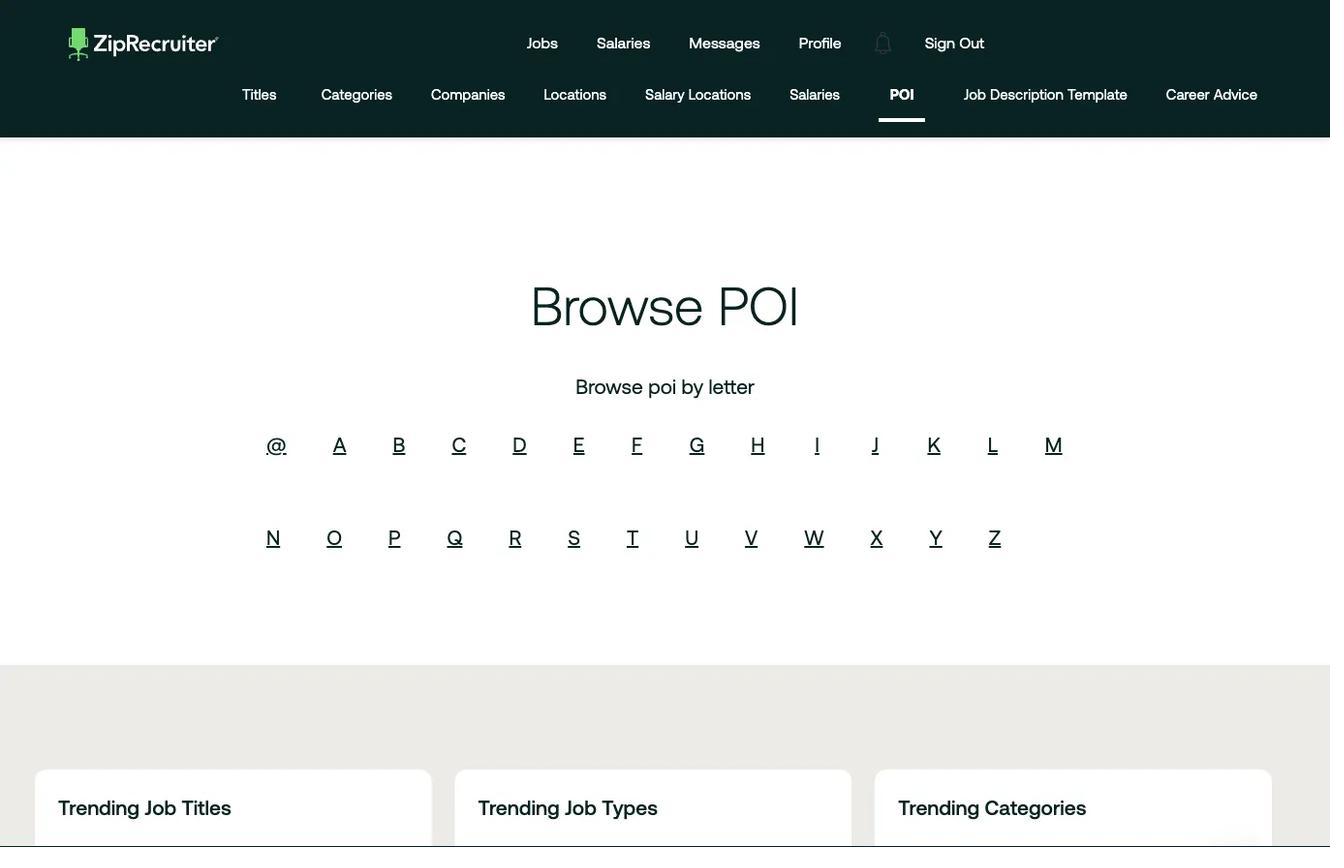 Task type: vqa. For each thing, say whether or not it's contained in the screenshot.
POI link
yes



Task type: locate. For each thing, give the bounding box(es) containing it.
3 trending from the left
[[898, 796, 980, 820]]

messages
[[689, 34, 760, 52]]

poi up letter
[[718, 275, 799, 336]]

categories
[[321, 86, 392, 103], [985, 796, 1087, 820]]

locations down jobs link
[[544, 86, 607, 103]]

job inside tabs element
[[964, 86, 986, 103]]

out
[[959, 34, 985, 52]]

b
[[393, 433, 405, 456]]

salary
[[645, 86, 685, 103]]

poi
[[890, 86, 914, 103], [718, 275, 799, 336], [649, 375, 676, 398]]

0 vertical spatial browse
[[531, 275, 704, 336]]

1 vertical spatial poi
[[718, 275, 799, 336]]

salary locations link
[[645, 71, 751, 122]]

z link
[[989, 526, 1001, 549]]

browse
[[531, 275, 704, 336], [576, 375, 643, 398]]

t
[[627, 526, 639, 549]]

trending categories
[[898, 796, 1087, 820]]

1 horizontal spatial locations
[[689, 86, 751, 103]]

job for trending job types
[[565, 796, 597, 820]]

poi down notifications icon
[[890, 86, 914, 103]]

w
[[804, 526, 824, 549]]

u link
[[685, 526, 699, 549]]

1 trending from the left
[[58, 796, 140, 820]]

salaries up salary
[[597, 34, 651, 52]]

salaries down profile link
[[790, 86, 840, 103]]

companies
[[431, 86, 505, 103]]

poi left the by in the top right of the page
[[649, 375, 676, 398]]

trending
[[58, 796, 140, 820], [478, 796, 560, 820], [898, 796, 980, 820]]

browse for browse poi by letter
[[576, 375, 643, 398]]

job for trending job titles
[[145, 796, 177, 820]]

0 horizontal spatial salaries
[[597, 34, 651, 52]]

2 horizontal spatial job
[[964, 86, 986, 103]]

locations down the messages 'link'
[[689, 86, 751, 103]]

j
[[872, 433, 879, 456]]

x
[[871, 526, 883, 549]]

salaries inside main element
[[597, 34, 651, 52]]

categories link
[[321, 71, 392, 122]]

2 locations from the left
[[689, 86, 751, 103]]

0 vertical spatial titles
[[242, 86, 277, 103]]

f
[[632, 433, 643, 456]]

profile link
[[785, 16, 856, 71]]

q link
[[447, 526, 463, 549]]

@
[[266, 433, 286, 456]]

browse up browse poi by letter
[[531, 275, 704, 336]]

job description template link
[[964, 71, 1128, 122]]

1 vertical spatial browse
[[576, 375, 643, 398]]

m link
[[1045, 433, 1063, 456]]

r
[[509, 526, 522, 549]]

1 vertical spatial salaries
[[790, 86, 840, 103]]

letter
[[709, 375, 755, 398]]

1 horizontal spatial salaries
[[790, 86, 840, 103]]

j link
[[872, 433, 879, 456]]

1 horizontal spatial trending
[[478, 796, 560, 820]]

job description template
[[964, 86, 1128, 103]]

titles
[[242, 86, 277, 103], [182, 796, 231, 820]]

salaries link down profile
[[790, 71, 840, 122]]

1 horizontal spatial job
[[565, 796, 597, 820]]

salary locations
[[645, 86, 751, 103]]

e
[[573, 433, 585, 456]]

locations
[[544, 86, 607, 103], [689, 86, 751, 103]]

0 vertical spatial salaries
[[597, 34, 651, 52]]

salaries link
[[582, 16, 665, 71], [790, 71, 840, 122]]

0 horizontal spatial locations
[[544, 86, 607, 103]]

1 vertical spatial categories
[[985, 796, 1087, 820]]

titles link
[[236, 71, 283, 122]]

0 vertical spatial categories
[[321, 86, 392, 103]]

2 horizontal spatial poi
[[890, 86, 914, 103]]

salaries
[[597, 34, 651, 52], [790, 86, 840, 103]]

salaries link up salary
[[582, 16, 665, 71]]

d link
[[513, 433, 527, 456]]

0 horizontal spatial poi
[[649, 375, 676, 398]]

0 horizontal spatial trending
[[58, 796, 140, 820]]

0 vertical spatial poi
[[890, 86, 914, 103]]

companies link
[[431, 71, 505, 122]]

notifications image
[[861, 21, 906, 65]]

0 horizontal spatial job
[[145, 796, 177, 820]]

1 horizontal spatial salaries link
[[790, 71, 840, 122]]

l link
[[988, 433, 998, 456]]

description
[[990, 86, 1064, 103]]

browse up f
[[576, 375, 643, 398]]

a link
[[333, 433, 346, 456]]

y link
[[930, 526, 943, 549]]

1 horizontal spatial titles
[[242, 86, 277, 103]]

h link
[[751, 433, 765, 456]]

jobs link
[[512, 16, 573, 71]]

o link
[[327, 526, 342, 549]]

job
[[964, 86, 986, 103], [145, 796, 177, 820], [565, 796, 597, 820]]

2 vertical spatial poi
[[649, 375, 676, 398]]

career
[[1166, 86, 1210, 103]]

1 vertical spatial titles
[[182, 796, 231, 820]]

2 horizontal spatial trending
[[898, 796, 980, 820]]

tabs element
[[236, 71, 1277, 122]]

0 horizontal spatial categories
[[321, 86, 392, 103]]

k link
[[928, 433, 941, 456]]

2 trending from the left
[[478, 796, 560, 820]]

d
[[513, 433, 527, 456]]

i
[[815, 433, 820, 456]]

1 horizontal spatial poi
[[718, 275, 799, 336]]

trending job titles
[[58, 796, 231, 820]]

g link
[[690, 433, 705, 456]]



Task type: describe. For each thing, give the bounding box(es) containing it.
browse for browse poi
[[531, 275, 704, 336]]

titles inside tabs element
[[242, 86, 277, 103]]

poi inside tabs element
[[890, 86, 914, 103]]

n link
[[266, 526, 280, 549]]

advice
[[1214, 86, 1258, 103]]

v link
[[745, 526, 758, 549]]

poi for browse poi
[[718, 275, 799, 336]]

template
[[1068, 86, 1128, 103]]

poi for browse poi by letter
[[649, 375, 676, 398]]

sign out link
[[910, 16, 999, 71]]

by
[[682, 375, 703, 398]]

g
[[690, 433, 705, 456]]

sign out
[[925, 34, 985, 52]]

y
[[930, 526, 943, 549]]

trending job types
[[478, 796, 658, 820]]

main element
[[53, 16, 1277, 71]]

m
[[1045, 433, 1063, 456]]

a
[[333, 433, 346, 456]]

browse poi by letter
[[576, 375, 755, 398]]

l
[[988, 433, 998, 456]]

p
[[389, 526, 401, 549]]

ziprecruiter image
[[69, 28, 219, 61]]

f link
[[632, 433, 643, 456]]

v
[[745, 526, 758, 549]]

h
[[751, 433, 765, 456]]

c link
[[452, 433, 466, 456]]

w link
[[804, 526, 824, 549]]

s
[[568, 526, 580, 549]]

0 horizontal spatial titles
[[182, 796, 231, 820]]

salaries inside tabs element
[[790, 86, 840, 103]]

n
[[266, 526, 280, 549]]

career advice
[[1166, 86, 1258, 103]]

o
[[327, 526, 342, 549]]

trending for trending categories
[[898, 796, 980, 820]]

0 horizontal spatial salaries link
[[582, 16, 665, 71]]

t link
[[627, 526, 639, 549]]

q
[[447, 526, 463, 549]]

sign
[[925, 34, 955, 52]]

1 horizontal spatial categories
[[985, 796, 1087, 820]]

b link
[[393, 433, 405, 456]]

poi link
[[879, 71, 925, 118]]

jobs
[[527, 34, 558, 52]]

browse poi
[[531, 275, 799, 336]]

@ link
[[266, 433, 286, 456]]

c
[[452, 433, 466, 456]]

trending for trending job types
[[478, 796, 560, 820]]

s link
[[568, 526, 580, 549]]

p link
[[389, 526, 401, 549]]

k
[[928, 433, 941, 456]]

1 locations from the left
[[544, 86, 607, 103]]

career advice link
[[1166, 71, 1258, 122]]

messages link
[[675, 16, 775, 71]]

r link
[[509, 526, 522, 549]]

categories inside tabs element
[[321, 86, 392, 103]]

i link
[[815, 433, 820, 456]]

types
[[602, 796, 658, 820]]

u
[[685, 526, 699, 549]]

z
[[989, 526, 1001, 549]]

profile
[[799, 34, 842, 52]]

trending for trending job titles
[[58, 796, 140, 820]]

x link
[[871, 526, 883, 549]]

e link
[[573, 433, 585, 456]]

locations link
[[544, 71, 607, 122]]



